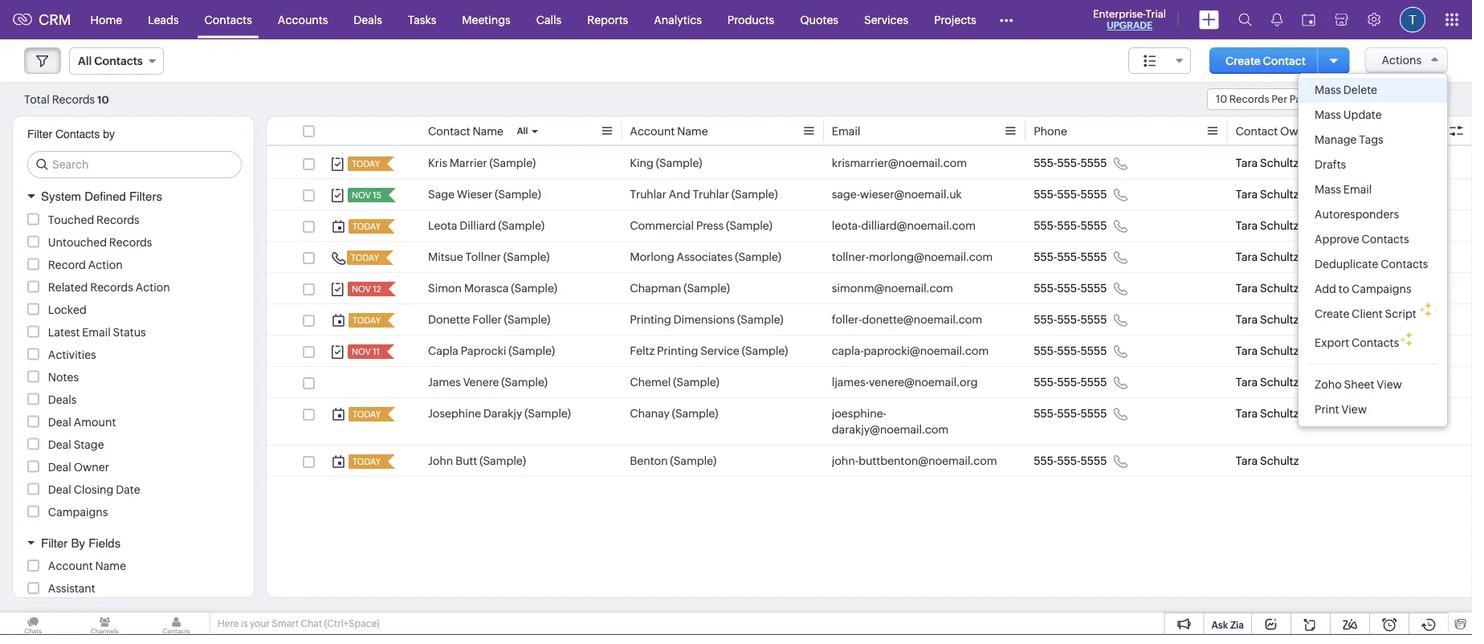 Task type: locate. For each thing, give the bounding box(es) containing it.
print view
[[1315, 403, 1368, 416]]

wieser
[[457, 188, 493, 201]]

profile image
[[1400, 7, 1426, 33]]

today link down nov 12
[[349, 313, 383, 328]]

account name down the filter by fields
[[48, 560, 126, 573]]

contacts down the home
[[94, 55, 143, 67]]

email for latest email status
[[82, 326, 111, 339]]

stage
[[74, 438, 104, 451]]

deal up deal stage
[[48, 416, 71, 429]]

1 horizontal spatial account name
[[630, 125, 708, 138]]

today link for john
[[349, 455, 383, 469]]

josephine darakjy (sample)
[[428, 407, 571, 420]]

0 vertical spatial filter
[[27, 128, 52, 141]]

morlong
[[630, 251, 675, 264]]

calls
[[536, 13, 562, 26]]

mass inside mass update link
[[1315, 108, 1342, 121]]

home link
[[78, 0, 135, 39]]

1 vertical spatial mass
[[1315, 108, 1342, 121]]

1 vertical spatial view
[[1342, 403, 1368, 416]]

10 left per on the right of page
[[1216, 93, 1228, 105]]

today link up the nov 12 link
[[347, 251, 381, 265]]

1 vertical spatial all
[[517, 126, 528, 136]]

All Contacts field
[[69, 47, 164, 75]]

channels image
[[72, 613, 138, 636]]

today
[[352, 159, 380, 169], [353, 222, 381, 232], [351, 253, 379, 263], [353, 316, 381, 326], [353, 410, 381, 420], [353, 457, 381, 467]]

6 tara schultz from the top
[[1236, 313, 1299, 326]]

8 schultz from the top
[[1261, 376, 1299, 389]]

here
[[218, 619, 239, 630]]

9 tara from the top
[[1236, 407, 1258, 420]]

mitsue tollner (sample)
[[428, 251, 550, 264]]

contacts image
[[143, 613, 209, 636]]

records
[[52, 93, 95, 106], [1230, 93, 1270, 105], [97, 213, 140, 226], [109, 236, 152, 249], [90, 281, 133, 294]]

mass for mass delete
[[1315, 84, 1342, 96]]

5555 for dilliard@noemail.com
[[1081, 219, 1108, 232]]

quotes
[[800, 13, 839, 26]]

today link for leota
[[349, 219, 383, 234]]

closing
[[74, 483, 114, 496]]

1 horizontal spatial deals
[[354, 13, 382, 26]]

2 horizontal spatial email
[[1344, 183, 1373, 196]]

0 horizontal spatial email
[[82, 326, 111, 339]]

john-
[[832, 455, 859, 468]]

zoho sheet view
[[1315, 378, 1403, 391]]

contacts left by
[[55, 128, 100, 141]]

chanay (sample)
[[630, 407, 719, 420]]

1 vertical spatial account
[[48, 560, 93, 573]]

11
[[373, 347, 380, 357]]

nov left "15" at the top left of page
[[352, 190, 371, 200]]

row group
[[267, 148, 1473, 477]]

contacts inside field
[[94, 55, 143, 67]]

mass down drafts at the right top
[[1315, 183, 1342, 196]]

deal stage
[[48, 438, 104, 451]]

account up the assistant
[[48, 560, 93, 573]]

0 vertical spatial create
[[1226, 54, 1261, 67]]

records for related
[[90, 281, 133, 294]]

0 horizontal spatial all
[[78, 55, 92, 67]]

today for donette foller (sample)
[[353, 316, 381, 326]]

simon morasca (sample) link
[[428, 280, 558, 296]]

1 horizontal spatial email
[[832, 125, 861, 138]]

contacts right the leads link on the top left of the page
[[205, 13, 252, 26]]

0 vertical spatial campaigns
[[1352, 283, 1412, 296]]

commercial
[[630, 219, 694, 232]]

9 tara schultz from the top
[[1236, 407, 1299, 420]]

1 horizontal spatial all
[[517, 126, 528, 136]]

here is your smart chat (ctrl+space)
[[218, 619, 380, 630]]

today link for kris
[[348, 157, 382, 171]]

9 5555 from the top
[[1081, 407, 1108, 420]]

1 vertical spatial nov
[[352, 284, 371, 294]]

system defined filters button
[[13, 182, 254, 211]]

today left 'john'
[[353, 457, 381, 467]]

nov for sage
[[352, 190, 371, 200]]

capla-paprocki@noemail.com link
[[832, 343, 989, 359]]

filter by fields button
[[13, 529, 254, 558]]

8 555-555-5555 from the top
[[1034, 376, 1108, 389]]

(sample) right benton
[[670, 455, 717, 468]]

6 555-555-5555 from the top
[[1034, 313, 1108, 326]]

today for leota dilliard (sample)
[[353, 222, 381, 232]]

capla
[[428, 345, 459, 358]]

555-555-5555 for venere@noemail.org
[[1034, 376, 1108, 389]]

contact up kris at the left top
[[428, 125, 471, 138]]

tollner
[[466, 251, 501, 264]]

create down add
[[1315, 308, 1350, 321]]

0 vertical spatial account
[[630, 125, 675, 138]]

email up autoresponders
[[1344, 183, 1373, 196]]

reports
[[588, 13, 629, 26]]

leads link
[[135, 0, 192, 39]]

1 horizontal spatial account
[[630, 125, 675, 138]]

(sample)
[[490, 157, 536, 170], [656, 157, 703, 170], [495, 188, 541, 201], [732, 188, 778, 201], [498, 219, 545, 232], [726, 219, 773, 232], [504, 251, 550, 264], [735, 251, 782, 264], [511, 282, 558, 295], [684, 282, 730, 295], [504, 313, 551, 326], [737, 313, 784, 326], [509, 345, 555, 358], [742, 345, 788, 358], [502, 376, 548, 389], [673, 376, 720, 389], [525, 407, 571, 420], [672, 407, 719, 420], [480, 455, 526, 468], [670, 455, 717, 468]]

tara for donette@noemail.com
[[1236, 313, 1258, 326]]

zoho
[[1315, 378, 1342, 391]]

1 horizontal spatial 10
[[1216, 93, 1228, 105]]

0 horizontal spatial deals
[[48, 393, 77, 406]]

contacts for export contacts
[[1352, 337, 1400, 350]]

size image
[[1144, 54, 1157, 68]]

john butt (sample)
[[428, 455, 526, 468]]

today down nov 11
[[353, 410, 381, 420]]

records for touched
[[97, 213, 140, 226]]

10 tara from the top
[[1236, 455, 1258, 468]]

0 horizontal spatial 10
[[97, 94, 109, 106]]

zia
[[1231, 620, 1245, 631]]

owner up closing
[[74, 461, 109, 474]]

1 truhlar from the left
[[630, 188, 667, 201]]

associates
[[677, 251, 733, 264]]

0 vertical spatial deals
[[354, 13, 382, 26]]

5555 for darakjy@noemail.com
[[1081, 407, 1108, 420]]

signals image
[[1272, 13, 1283, 27]]

create down search image
[[1226, 54, 1261, 67]]

2 horizontal spatial name
[[677, 125, 708, 138]]

status
[[113, 326, 146, 339]]

0 vertical spatial all
[[78, 55, 92, 67]]

chemel (sample) link
[[630, 374, 720, 390]]

2 vertical spatial nov
[[352, 347, 371, 357]]

3 tara schultz from the top
[[1236, 219, 1299, 232]]

deal left stage
[[48, 438, 71, 451]]

today link down nov 15 on the left top of page
[[349, 219, 383, 234]]

email right latest
[[82, 326, 111, 339]]

8 tara from the top
[[1236, 376, 1258, 389]]

crm
[[39, 11, 71, 28]]

sage
[[428, 188, 455, 201]]

manage tags
[[1315, 133, 1384, 146]]

1 vertical spatial account name
[[48, 560, 126, 573]]

name up kris marrier (sample) link
[[473, 125, 504, 138]]

email up krismarrier@noemail.com link
[[832, 125, 861, 138]]

15
[[373, 190, 382, 200]]

contacts down the client
[[1352, 337, 1400, 350]]

darakjy@noemail.com
[[832, 423, 949, 436]]

0 horizontal spatial account name
[[48, 560, 126, 573]]

(sample) right foller
[[504, 313, 551, 326]]

0 vertical spatial mass
[[1315, 84, 1342, 96]]

4 5555 from the top
[[1081, 251, 1108, 264]]

5555 for venere@noemail.org
[[1081, 376, 1108, 389]]

records down touched records on the top left
[[109, 236, 152, 249]]

10 for total records 10
[[97, 94, 109, 106]]

1 vertical spatial email
[[1344, 183, 1373, 196]]

touched
[[48, 213, 94, 226]]

2 tara from the top
[[1236, 188, 1258, 201]]

10 tara schultz from the top
[[1236, 455, 1299, 468]]

capla paprocki (sample)
[[428, 345, 555, 358]]

0 horizontal spatial owner
[[74, 461, 109, 474]]

create inside create contact button
[[1226, 54, 1261, 67]]

1 horizontal spatial truhlar
[[693, 188, 729, 201]]

leota
[[428, 219, 457, 232]]

printing down chapman at the left top of the page
[[630, 313, 672, 326]]

deals left tasks link
[[354, 13, 382, 26]]

filter left 'by'
[[41, 536, 68, 550]]

1 vertical spatial deals
[[48, 393, 77, 406]]

action up status
[[136, 281, 170, 294]]

print
[[1315, 403, 1340, 416]]

today link down nov 11
[[349, 407, 383, 422]]

mass inside mass delete link
[[1315, 84, 1342, 96]]

(sample) right wieser
[[495, 188, 541, 201]]

schultz for darakjy@noemail.com
[[1261, 407, 1299, 420]]

8 tara schultz from the top
[[1236, 376, 1299, 389]]

account name up king (sample) "link" on the left top
[[630, 125, 708, 138]]

None field
[[1129, 47, 1192, 74]]

2 555-555-5555 from the top
[[1034, 188, 1108, 201]]

0 horizontal spatial name
[[95, 560, 126, 573]]

5 tara from the top
[[1236, 282, 1258, 295]]

4 tara schultz from the top
[[1236, 251, 1299, 264]]

555-555-5555 for dilliard@noemail.com
[[1034, 219, 1108, 232]]

1 mass from the top
[[1315, 84, 1342, 96]]

feltz printing service (sample)
[[630, 345, 788, 358]]

5 schultz from the top
[[1261, 282, 1299, 295]]

5555 for wieser@noemail.uk
[[1081, 188, 1108, 201]]

account up king
[[630, 125, 675, 138]]

7 tara from the top
[[1236, 345, 1258, 358]]

chanay
[[630, 407, 670, 420]]

6 tara from the top
[[1236, 313, 1258, 326]]

0 vertical spatial owner
[[1281, 125, 1316, 138]]

quotes link
[[788, 0, 852, 39]]

all for all contacts
[[78, 55, 92, 67]]

7 tara schultz from the top
[[1236, 345, 1299, 358]]

today for mitsue tollner (sample)
[[351, 253, 379, 263]]

records left per on the right of page
[[1230, 93, 1270, 105]]

filter for filter contacts by
[[27, 128, 52, 141]]

today up the nov 11 link
[[353, 316, 381, 326]]

records for total
[[52, 93, 95, 106]]

4 555-555-5555 from the top
[[1034, 251, 1108, 264]]

benton (sample)
[[630, 455, 717, 468]]

owner for deal owner
[[74, 461, 109, 474]]

1 horizontal spatial create
[[1315, 308, 1350, 321]]

7 555-555-5555 from the top
[[1034, 345, 1108, 358]]

records up filter contacts by
[[52, 93, 95, 106]]

today up nov 15 link
[[352, 159, 380, 169]]

0 horizontal spatial truhlar
[[630, 188, 667, 201]]

kris marrier (sample) link
[[428, 155, 536, 171]]

truhlar and truhlar (sample) link
[[630, 186, 778, 202]]

campaigns down deduplicate contacts link
[[1352, 283, 1412, 296]]

owner
[[1281, 125, 1316, 138], [74, 461, 109, 474]]

today link for donette
[[349, 313, 383, 328]]

1 tara from the top
[[1236, 157, 1258, 170]]

tara for buttbenton@noemail.com
[[1236, 455, 1258, 468]]

tara schultz for dilliard@noemail.com
[[1236, 219, 1299, 232]]

(sample) up service
[[737, 313, 784, 326]]

drafts link
[[1299, 153, 1448, 178]]

4 tara from the top
[[1236, 251, 1258, 264]]

nov for simon
[[352, 284, 371, 294]]

press
[[697, 219, 724, 232]]

1 vertical spatial filter
[[41, 536, 68, 550]]

7 schultz from the top
[[1261, 345, 1299, 358]]

touched records
[[48, 213, 140, 226]]

tollner-morlong@noemail.com link
[[832, 249, 993, 265]]

3 mass from the top
[[1315, 183, 1342, 196]]

9 schultz from the top
[[1261, 407, 1299, 420]]

ljames-venere@noemail.org
[[832, 376, 978, 389]]

filter inside dropdown button
[[41, 536, 68, 550]]

search element
[[1229, 0, 1262, 39]]

2 truhlar from the left
[[693, 188, 729, 201]]

1 horizontal spatial action
[[136, 281, 170, 294]]

(sample) up "and"
[[656, 157, 703, 170]]

deduplicate contacts
[[1315, 258, 1429, 271]]

create menu image
[[1200, 10, 1220, 29]]

chats image
[[0, 613, 66, 636]]

tara schultz
[[1236, 157, 1299, 170], [1236, 188, 1299, 201], [1236, 219, 1299, 232], [1236, 251, 1299, 264], [1236, 282, 1299, 295], [1236, 313, 1299, 326], [1236, 345, 1299, 358], [1236, 376, 1299, 389], [1236, 407, 1299, 420], [1236, 455, 1299, 468]]

3 tara from the top
[[1236, 219, 1258, 232]]

(sample) down 'feltz printing service (sample)'
[[673, 376, 720, 389]]

all up kris marrier (sample) link
[[517, 126, 528, 136]]

deal down deal stage
[[48, 461, 71, 474]]

action up related records action
[[88, 258, 123, 271]]

paprocki
[[461, 345, 507, 358]]

0 horizontal spatial create
[[1226, 54, 1261, 67]]

tara for morlong@noemail.com
[[1236, 251, 1258, 264]]

records inside field
[[1230, 93, 1270, 105]]

0 vertical spatial action
[[88, 258, 123, 271]]

view right sheet
[[1377, 378, 1403, 391]]

1 vertical spatial create
[[1315, 308, 1350, 321]]

(sample) inside "link"
[[656, 157, 703, 170]]

filter down total
[[27, 128, 52, 141]]

today for josephine darakjy (sample)
[[353, 410, 381, 420]]

5555
[[1081, 157, 1108, 170], [1081, 188, 1108, 201], [1081, 219, 1108, 232], [1081, 251, 1108, 264], [1081, 282, 1108, 295], [1081, 313, 1108, 326], [1081, 345, 1108, 358], [1081, 376, 1108, 389], [1081, 407, 1108, 420], [1081, 455, 1108, 468]]

2 5555 from the top
[[1081, 188, 1108, 201]]

donette@noemail.com
[[862, 313, 983, 326]]

schultz for dilliard@noemail.com
[[1261, 219, 1299, 232]]

5 tara schultz from the top
[[1236, 282, 1299, 295]]

10 inside total records 10
[[97, 94, 109, 106]]

2 horizontal spatial 10
[[1373, 93, 1385, 106]]

activities
[[48, 348, 96, 361]]

3 555-555-5555 from the top
[[1034, 219, 1108, 232]]

schultz
[[1261, 157, 1299, 170], [1261, 188, 1299, 201], [1261, 219, 1299, 232], [1261, 251, 1299, 264], [1261, 282, 1299, 295], [1261, 313, 1299, 326], [1261, 345, 1299, 358], [1261, 376, 1299, 389], [1261, 407, 1299, 420], [1261, 455, 1299, 468]]

4 deal from the top
[[48, 483, 71, 496]]

latest
[[48, 326, 80, 339]]

all inside field
[[78, 55, 92, 67]]

tara for paprocki@noemail.com
[[1236, 345, 1258, 358]]

printing up chemel (sample)
[[657, 345, 699, 358]]

(sample) right the tollner at the left of page
[[504, 251, 550, 264]]

7 5555 from the top
[[1081, 345, 1108, 358]]

today down nov 15 on the left top of page
[[353, 222, 381, 232]]

deal for deal closing date
[[48, 483, 71, 496]]

tags
[[1360, 133, 1384, 146]]

6 5555 from the top
[[1081, 313, 1108, 326]]

5 5555 from the top
[[1081, 282, 1108, 295]]

2 mass from the top
[[1315, 108, 1342, 121]]

all for all
[[517, 126, 528, 136]]

2 tara schultz from the top
[[1236, 188, 1299, 201]]

mass right page
[[1315, 84, 1342, 96]]

navigation
[[1393, 88, 1449, 111]]

mass up manage
[[1315, 108, 1342, 121]]

1 5555 from the top
[[1081, 157, 1108, 170]]

today link left 'john'
[[349, 455, 383, 469]]

contacts down 'autoresponders' "link"
[[1362, 233, 1410, 246]]

nov 11
[[352, 347, 380, 357]]

mass inside mass email link
[[1315, 183, 1342, 196]]

accounts
[[278, 13, 328, 26]]

add
[[1315, 283, 1337, 296]]

truhlar left "and"
[[630, 188, 667, 201]]

1 deal from the top
[[48, 416, 71, 429]]

all
[[78, 55, 92, 67], [517, 126, 528, 136]]

deduplicate contacts link
[[1299, 252, 1448, 277]]

contacts for deduplicate contacts
[[1381, 258, 1429, 271]]

1 horizontal spatial campaigns
[[1352, 283, 1412, 296]]

8 5555 from the top
[[1081, 376, 1108, 389]]

2 vertical spatial email
[[82, 326, 111, 339]]

nov left 12
[[352, 284, 371, 294]]

feltz
[[630, 345, 655, 358]]

today up the nov 12 link
[[351, 253, 379, 263]]

all up total records 10
[[78, 55, 92, 67]]

email for mass email
[[1344, 183, 1373, 196]]

sage-wieser@noemail.uk
[[832, 188, 962, 201]]

0 horizontal spatial account
[[48, 560, 93, 573]]

account name
[[630, 125, 708, 138], [48, 560, 126, 573]]

10 schultz from the top
[[1261, 455, 1299, 468]]

campaigns down closing
[[48, 506, 108, 519]]

contact down 10 records per page
[[1236, 125, 1278, 138]]

2 nov from the top
[[352, 284, 371, 294]]

10 up by
[[97, 94, 109, 106]]

10 5555 from the top
[[1081, 455, 1108, 468]]

morlong@noemail.com
[[869, 251, 993, 264]]

1 vertical spatial owner
[[74, 461, 109, 474]]

records for untouched
[[109, 236, 152, 249]]

crm link
[[13, 11, 71, 28]]

(sample) right paprocki at the bottom
[[509, 345, 555, 358]]

1 vertical spatial campaigns
[[48, 506, 108, 519]]

3 schultz from the top
[[1261, 219, 1299, 232]]

0 vertical spatial nov
[[352, 190, 371, 200]]

1 horizontal spatial owner
[[1281, 125, 1316, 138]]

james
[[428, 376, 461, 389]]

10 right -
[[1373, 93, 1385, 106]]

name up king (sample) "link" on the left top
[[677, 125, 708, 138]]

today link for mitsue
[[347, 251, 381, 265]]

1 nov from the top
[[352, 190, 371, 200]]

0 vertical spatial view
[[1377, 378, 1403, 391]]

approve
[[1315, 233, 1360, 246]]

555-
[[1034, 157, 1058, 170], [1058, 157, 1081, 170], [1034, 188, 1058, 201], [1058, 188, 1081, 201], [1034, 219, 1058, 232], [1058, 219, 1081, 232], [1034, 251, 1058, 264], [1058, 251, 1081, 264], [1034, 282, 1058, 295], [1058, 282, 1081, 295], [1034, 313, 1058, 326], [1058, 313, 1081, 326], [1034, 345, 1058, 358], [1058, 345, 1081, 358], [1034, 376, 1058, 389], [1058, 376, 1081, 389], [1034, 407, 1058, 420], [1058, 407, 1081, 420], [1034, 455, 1058, 468], [1058, 455, 1081, 468]]

2 vertical spatial mass
[[1315, 183, 1342, 196]]

schultz for paprocki@noemail.com
[[1261, 345, 1299, 358]]

mass for mass email
[[1315, 183, 1342, 196]]

contacts down approve contacts link
[[1381, 258, 1429, 271]]

tara schultz for wieser@noemail.uk
[[1236, 188, 1299, 201]]

nov left 11 at the left bottom of page
[[352, 347, 371, 357]]

2 deal from the top
[[48, 438, 71, 451]]

truhlar up press
[[693, 188, 729, 201]]

nov 15 link
[[348, 188, 383, 202]]

contacts link
[[192, 0, 265, 39]]

(sample) right press
[[726, 219, 773, 232]]

9 555-555-5555 from the top
[[1034, 407, 1108, 420]]

10 555-555-5555 from the top
[[1034, 455, 1108, 468]]

contact up per on the right of page
[[1264, 54, 1306, 67]]

4 schultz from the top
[[1261, 251, 1299, 264]]

deals down notes
[[48, 393, 77, 406]]

name down fields
[[95, 560, 126, 573]]

deal down 'deal owner'
[[48, 483, 71, 496]]

records down record action
[[90, 281, 133, 294]]

2 schultz from the top
[[1261, 188, 1299, 201]]

tara schultz for buttbenton@noemail.com
[[1236, 455, 1299, 468]]

1 schultz from the top
[[1261, 157, 1299, 170]]

0 vertical spatial email
[[832, 125, 861, 138]]

joesphine- darakjy@noemail.com
[[832, 407, 949, 436]]

view down the zoho sheet view in the bottom right of the page
[[1342, 403, 1368, 416]]

filter for filter by fields
[[41, 536, 68, 550]]

6 schultz from the top
[[1261, 313, 1299, 326]]

(sample) up printing dimensions (sample) link
[[684, 282, 730, 295]]

1 horizontal spatial name
[[473, 125, 504, 138]]

3 5555 from the top
[[1081, 219, 1108, 232]]

3 nov from the top
[[352, 347, 371, 357]]

deduplicate
[[1315, 258, 1379, 271]]

deal for deal amount
[[48, 416, 71, 429]]

profile element
[[1391, 0, 1436, 39]]

records down defined
[[97, 213, 140, 226]]

records for 10
[[1230, 93, 1270, 105]]

owner down page
[[1281, 125, 1316, 138]]

today link up nov 15 link
[[348, 157, 382, 171]]

3 deal from the top
[[48, 461, 71, 474]]

create for create contact
[[1226, 54, 1261, 67]]



Task type: describe. For each thing, give the bounding box(es) containing it.
simonm@noemail.com
[[832, 282, 954, 295]]

0 vertical spatial printing
[[630, 313, 672, 326]]

name for assistant
[[95, 560, 126, 573]]

ask zia
[[1212, 620, 1245, 631]]

commercial press (sample) link
[[630, 218, 773, 234]]

10 inside field
[[1216, 93, 1228, 105]]

chapman (sample)
[[630, 282, 730, 295]]

morasca
[[464, 282, 509, 295]]

create for create client script
[[1315, 308, 1350, 321]]

printing dimensions (sample)
[[630, 313, 784, 326]]

foller
[[473, 313, 502, 326]]

1 tara schultz from the top
[[1236, 157, 1299, 170]]

10 Records Per Page field
[[1208, 88, 1335, 110]]

king
[[630, 157, 654, 170]]

assistant
[[48, 583, 95, 595]]

5555 for paprocki@noemail.com
[[1081, 345, 1108, 358]]

5555 for donette@noemail.com
[[1081, 313, 1108, 326]]

deal closing date
[[48, 483, 140, 496]]

john
[[428, 455, 453, 468]]

tara for darakjy@noemail.com
[[1236, 407, 1258, 420]]

is
[[241, 619, 248, 630]]

per
[[1272, 93, 1288, 105]]

kris marrier (sample)
[[428, 157, 536, 170]]

schultz for venere@noemail.org
[[1261, 376, 1299, 389]]

(sample) right morasca
[[511, 282, 558, 295]]

your
[[250, 619, 270, 630]]

0 horizontal spatial action
[[88, 258, 123, 271]]

ljames-
[[832, 376, 869, 389]]

simonm@noemail.com link
[[832, 280, 954, 296]]

morlong associates (sample)
[[630, 251, 782, 264]]

555-555-5555 for donette@noemail.com
[[1034, 313, 1108, 326]]

(sample) right dilliard
[[498, 219, 545, 232]]

latest email status
[[48, 326, 146, 339]]

5555 for morlong@noemail.com
[[1081, 251, 1108, 264]]

tara schultz for morlong@noemail.com
[[1236, 251, 1299, 264]]

leota dilliard (sample) link
[[428, 218, 545, 234]]

mitsue tollner (sample) link
[[428, 249, 550, 265]]

Other Modules field
[[990, 7, 1024, 33]]

mitsue
[[428, 251, 463, 264]]

products link
[[715, 0, 788, 39]]

tara schultz for venere@noemail.org
[[1236, 376, 1299, 389]]

mass update link
[[1299, 103, 1448, 128]]

(sample) up commercial press (sample) link
[[732, 188, 778, 201]]

chat
[[301, 619, 322, 630]]

to
[[1339, 283, 1350, 296]]

row group containing kris marrier (sample)
[[267, 148, 1473, 477]]

script
[[1386, 308, 1417, 321]]

contacts for approve contacts
[[1362, 233, 1410, 246]]

deals inside deals link
[[354, 13, 382, 26]]

autoresponders
[[1315, 208, 1400, 221]]

nov 12 link
[[348, 282, 383, 296]]

today for john butt (sample)
[[353, 457, 381, 467]]

deal amount
[[48, 416, 116, 429]]

actions
[[1382, 54, 1422, 67]]

dilliard@noemail.com
[[862, 219, 976, 232]]

ljames-venere@noemail.org link
[[832, 374, 978, 390]]

services link
[[852, 0, 922, 39]]

today link for josephine
[[349, 407, 383, 422]]

calls link
[[524, 0, 575, 39]]

owner for contact owner
[[1281, 125, 1316, 138]]

tara for venere@noemail.org
[[1236, 376, 1258, 389]]

555-555-5555 for buttbenton@noemail.com
[[1034, 455, 1108, 468]]

(sample) right the 'butt'
[[480, 455, 526, 468]]

chapman (sample) link
[[630, 280, 730, 296]]

approve contacts
[[1315, 233, 1410, 246]]

accounts link
[[265, 0, 341, 39]]

1
[[1359, 93, 1363, 106]]

record
[[48, 258, 86, 271]]

555-555-5555 for morlong@noemail.com
[[1034, 251, 1108, 264]]

0 horizontal spatial view
[[1342, 403, 1368, 416]]

marrier
[[450, 157, 487, 170]]

555-555-5555 for wieser@noemail.uk
[[1034, 188, 1108, 201]]

sage-
[[832, 188, 860, 201]]

meetings link
[[449, 0, 524, 39]]

tollner-
[[832, 251, 869, 264]]

1 horizontal spatial view
[[1377, 378, 1403, 391]]

contact for contact owner
[[1236, 125, 1278, 138]]

client
[[1352, 308, 1383, 321]]

contacts for all contacts
[[94, 55, 143, 67]]

schultz for donette@noemail.com
[[1261, 313, 1299, 326]]

search image
[[1239, 13, 1253, 27]]

create contact
[[1226, 54, 1306, 67]]

today for kris marrier (sample)
[[352, 159, 380, 169]]

1 555-555-5555 from the top
[[1034, 157, 1108, 170]]

5555 for buttbenton@noemail.com
[[1081, 455, 1108, 468]]

mass update
[[1315, 108, 1382, 121]]

5 555-555-5555 from the top
[[1034, 282, 1108, 295]]

schultz for wieser@noemail.uk
[[1261, 188, 1299, 201]]

king (sample)
[[630, 157, 703, 170]]

paprocki@noemail.com
[[864, 345, 989, 358]]

tara schultz for donette@noemail.com
[[1236, 313, 1299, 326]]

calendar image
[[1302, 13, 1316, 26]]

drafts
[[1315, 158, 1347, 171]]

1 vertical spatial printing
[[657, 345, 699, 358]]

phone
[[1034, 125, 1068, 138]]

deals link
[[341, 0, 395, 39]]

page
[[1290, 93, 1314, 105]]

0 horizontal spatial campaigns
[[48, 506, 108, 519]]

tollner-morlong@noemail.com
[[832, 251, 993, 264]]

contact for contact name
[[428, 125, 471, 138]]

tara for dilliard@noemail.com
[[1236, 219, 1258, 232]]

tara schultz for paprocki@noemail.com
[[1236, 345, 1299, 358]]

(sample) up the sage wieser (sample) link
[[490, 157, 536, 170]]

555-555-5555 for paprocki@noemail.com
[[1034, 345, 1108, 358]]

12
[[373, 284, 381, 294]]

analytics link
[[641, 0, 715, 39]]

(sample) up darakjy at the bottom left of page
[[502, 376, 548, 389]]

leota-
[[832, 219, 862, 232]]

autoresponders link
[[1299, 202, 1448, 227]]

(sample) right darakjy at the bottom left of page
[[525, 407, 571, 420]]

contacts for filter contacts by
[[55, 128, 100, 141]]

schultz for buttbenton@noemail.com
[[1261, 455, 1299, 468]]

10 records per page
[[1216, 93, 1314, 105]]

create menu element
[[1190, 0, 1229, 39]]

contact inside create contact button
[[1264, 54, 1306, 67]]

locked
[[48, 303, 87, 316]]

enterprise-trial upgrade
[[1094, 8, 1167, 31]]

mass email
[[1315, 183, 1373, 196]]

tara schultz for darakjy@noemail.com
[[1236, 407, 1299, 420]]

deal for deal owner
[[48, 461, 71, 474]]

untouched
[[48, 236, 107, 249]]

0 vertical spatial account name
[[630, 125, 708, 138]]

venere@noemail.org
[[869, 376, 978, 389]]

(sample) right service
[[742, 345, 788, 358]]

(sample) down the chemel (sample) link
[[672, 407, 719, 420]]

nov 15
[[352, 190, 382, 200]]

tasks
[[408, 13, 437, 26]]

tasks link
[[395, 0, 449, 39]]

donette foller (sample) link
[[428, 312, 551, 328]]

name for all
[[473, 125, 504, 138]]

(sample) right associates
[[735, 251, 782, 264]]

555-555-5555 for darakjy@noemail.com
[[1034, 407, 1108, 420]]

tara for wieser@noemail.uk
[[1236, 188, 1258, 201]]

nov 12
[[352, 284, 381, 294]]

truhlar and truhlar (sample)
[[630, 188, 778, 201]]

notes
[[48, 371, 79, 384]]

date
[[116, 483, 140, 496]]

capla paprocki (sample) link
[[428, 343, 555, 359]]

mass for mass update
[[1315, 108, 1342, 121]]

schultz for morlong@noemail.com
[[1261, 251, 1299, 264]]

service
[[701, 345, 740, 358]]

capla-paprocki@noemail.com
[[832, 345, 989, 358]]

Search text field
[[28, 152, 241, 178]]

deal owner
[[48, 461, 109, 474]]

nov for capla
[[352, 347, 371, 357]]

foller-donette@noemail.com link
[[832, 312, 983, 328]]

signals element
[[1262, 0, 1293, 39]]

10 for 1 - 10
[[1373, 93, 1385, 106]]

leota dilliard (sample)
[[428, 219, 545, 232]]

defined
[[85, 190, 126, 204]]

related
[[48, 281, 88, 294]]

1 vertical spatial action
[[136, 281, 170, 294]]

simon
[[428, 282, 462, 295]]

deal for deal stage
[[48, 438, 71, 451]]

john butt (sample) link
[[428, 453, 526, 469]]

home
[[90, 13, 122, 26]]

sage wieser (sample)
[[428, 188, 541, 201]]



Task type: vqa. For each thing, say whether or not it's contained in the screenshot.


